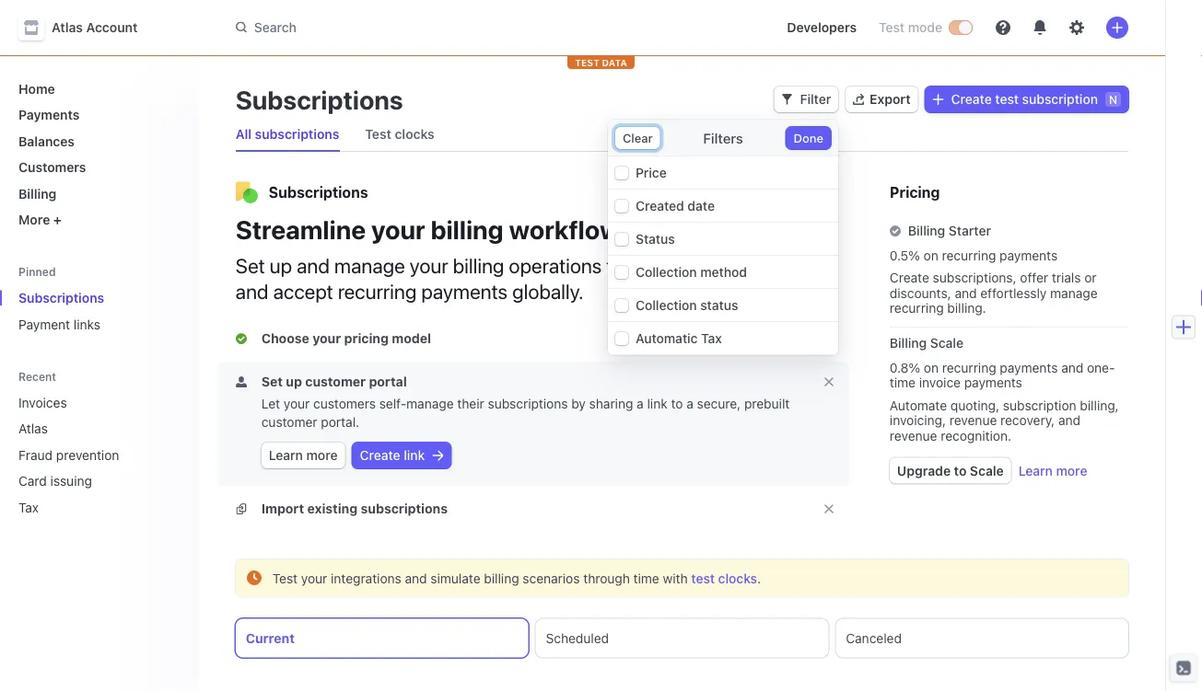 Task type: vqa. For each thing, say whether or not it's contained in the screenshot.
simulate
yes



Task type: locate. For each thing, give the bounding box(es) containing it.
time up automate
[[890, 375, 916, 391]]

0 horizontal spatial svg image
[[236, 377, 247, 388]]

1 horizontal spatial link
[[647, 397, 668, 412]]

0 vertical spatial on
[[924, 248, 939, 263]]

or
[[1085, 270, 1097, 286]]

to left secure,
[[671, 397, 683, 412]]

0 vertical spatial billing
[[18, 186, 57, 201]]

payments link
[[11, 100, 184, 130]]

svg image for import existing subscriptions
[[236, 504, 247, 515]]

0 vertical spatial subscriptions
[[255, 127, 339, 142]]

done
[[794, 131, 824, 145]]

1 vertical spatial tax
[[18, 500, 39, 515]]

0 horizontal spatial a
[[637, 397, 644, 412]]

set inside 'dropdown button'
[[261, 375, 283, 390]]

test right with
[[691, 571, 715, 586]]

link right the sharing
[[647, 397, 668, 412]]

link down self-
[[404, 448, 425, 463]]

your inside dropdown button
[[313, 331, 341, 346]]

1 collection from the top
[[636, 265, 697, 280]]

1 a from the left
[[637, 397, 644, 412]]

filter
[[800, 92, 831, 107]]

0 vertical spatial tab list
[[228, 118, 1129, 152]]

0 horizontal spatial more
[[306, 448, 338, 463]]

0 horizontal spatial revenue
[[749, 253, 819, 277]]

recurring up quoting,
[[942, 360, 997, 375]]

svg image
[[782, 94, 793, 105], [933, 94, 944, 105], [236, 334, 247, 345], [236, 504, 247, 515]]

1 vertical spatial svg image
[[432, 451, 444, 462]]

svg image left "import"
[[236, 504, 247, 515]]

choose your pricing model button
[[236, 330, 435, 348]]

svg image for choose your pricing model
[[236, 334, 247, 345]]

0 horizontal spatial manage
[[334, 253, 405, 277]]

1 horizontal spatial test
[[995, 92, 1019, 107]]

and right discounts,
[[955, 286, 977, 301]]

fraud prevention link
[[11, 440, 158, 470]]

subscriptions
[[255, 127, 339, 142], [488, 397, 568, 412], [361, 502, 448, 517]]

payments
[[1000, 248, 1058, 263], [421, 279, 508, 303], [1000, 360, 1058, 375], [964, 375, 1023, 391]]

0 horizontal spatial link
[[404, 448, 425, 463]]

learn more down portal.
[[269, 448, 338, 463]]

your for billing
[[371, 214, 425, 245]]

atlas inside recent element
[[18, 422, 48, 437]]

payments up offer
[[1000, 248, 1058, 263]]

1 horizontal spatial more
[[700, 253, 745, 277]]

payments inside 0.5% on recurring payments create subscriptions, offer trials or discounts, and effortlessly manage recurring billing.
[[1000, 248, 1058, 263]]

2 vertical spatial manage
[[406, 397, 454, 412]]

manage left their
[[406, 397, 454, 412]]

billing up 0.5%
[[908, 223, 945, 239]]

0 vertical spatial time
[[890, 375, 916, 391]]

1 horizontal spatial learn
[[1019, 463, 1053, 479]]

1 horizontal spatial atlas
[[52, 20, 83, 35]]

recurring up 'pricing'
[[338, 279, 417, 303]]

capture
[[629, 253, 695, 277]]

1 horizontal spatial manage
[[406, 397, 454, 412]]

1 vertical spatial subscriptions
[[269, 184, 368, 201]]

offer
[[1020, 270, 1049, 286]]

1 horizontal spatial a
[[687, 397, 694, 412]]

scale
[[930, 336, 964, 351], [970, 463, 1004, 479]]

manage right offer
[[1050, 286, 1098, 301]]

scenarios
[[523, 571, 580, 586]]

0 horizontal spatial scale
[[930, 336, 964, 351]]

payments up 'recovery,'
[[1000, 360, 1058, 375]]

2 horizontal spatial manage
[[1050, 286, 1098, 301]]

1 vertical spatial link
[[404, 448, 425, 463]]

2 vertical spatial billing
[[890, 336, 927, 351]]

svg image inside import existing subscriptions dropdown button
[[236, 504, 247, 515]]

2 vertical spatial create
[[360, 448, 400, 463]]

1 vertical spatial customer
[[261, 415, 317, 430]]

test clocks link
[[691, 571, 757, 586]]

1 horizontal spatial to
[[671, 397, 683, 412]]

learn more
[[269, 448, 338, 463], [1019, 463, 1088, 479]]

test up current
[[272, 571, 298, 586]]

up up accept
[[270, 253, 292, 277]]

2 horizontal spatial test
[[879, 20, 905, 35]]

subscriptions down create link link
[[361, 502, 448, 517]]

0 horizontal spatial atlas
[[18, 422, 48, 437]]

price
[[636, 165, 667, 181]]

1 horizontal spatial tax
[[701, 331, 722, 346]]

workflows
[[509, 214, 634, 245]]

revenue inside streamline your billing workflows set up and manage your billing operations to capture more revenue and accept recurring payments globally.
[[749, 253, 819, 277]]

and inside 0.5% on recurring payments create subscriptions, offer trials or discounts, and effortlessly manage recurring billing.
[[955, 286, 977, 301]]

core navigation links element
[[11, 74, 184, 235]]

subscription
[[1022, 92, 1098, 107], [1003, 398, 1077, 413]]

customer up customers
[[305, 375, 366, 390]]

with
[[663, 571, 688, 586]]

0 horizontal spatial learn
[[269, 448, 303, 463]]

svg image left filter
[[782, 94, 793, 105]]

learn for leftmost learn more link
[[269, 448, 303, 463]]

0 vertical spatial to
[[607, 253, 624, 277]]

2 collection from the top
[[636, 298, 697, 313]]

subscription left n
[[1022, 92, 1098, 107]]

2 vertical spatial subscriptions
[[18, 291, 104, 306]]

atlas up fraud
[[18, 422, 48, 437]]

subscription left billing, at the bottom of the page
[[1003, 398, 1077, 413]]

your inside let your customers self-manage their subscriptions by sharing a link to a secure, prebuilt customer portal.
[[284, 397, 310, 412]]

all subscriptions link
[[228, 122, 347, 147]]

to
[[607, 253, 624, 277], [671, 397, 683, 412], [954, 463, 967, 479]]

current
[[246, 631, 295, 646]]

billing up 0.8%
[[890, 336, 927, 351]]

test right all subscriptions
[[365, 127, 392, 142]]

1 vertical spatial subscriptions
[[488, 397, 568, 412]]

time left with
[[634, 571, 659, 586]]

0 horizontal spatial learn more link
[[261, 443, 345, 469]]

scale down recognition.
[[970, 463, 1004, 479]]

2 horizontal spatial create
[[951, 92, 992, 107]]

1 vertical spatial on
[[924, 360, 939, 375]]

to for self-
[[671, 397, 683, 412]]

1 vertical spatial collection
[[636, 298, 697, 313]]

existing
[[307, 502, 358, 517]]

automatic tax
[[636, 331, 722, 346]]

revenue down automate
[[890, 428, 937, 444]]

1 vertical spatial create
[[890, 270, 930, 286]]

2 horizontal spatial to
[[954, 463, 967, 479]]

customer down let
[[261, 415, 317, 430]]

revenue right the 'method'
[[749, 253, 819, 277]]

2 horizontal spatial more
[[1056, 463, 1088, 479]]

payment links
[[18, 317, 100, 332]]

subscriptions up streamline
[[269, 184, 368, 201]]

billing inside "link"
[[18, 186, 57, 201]]

learn more link down portal.
[[261, 443, 345, 469]]

on inside 0.5% on recurring payments create subscriptions, offer trials or discounts, and effortlessly manage recurring billing.
[[924, 248, 939, 263]]

tab list up the "price"
[[228, 118, 1129, 152]]

export
[[870, 92, 911, 107]]

up down choose on the left of the page
[[286, 375, 302, 390]]

your for integrations
[[301, 571, 327, 586]]

create inside 0.5% on recurring payments create subscriptions, offer trials or discounts, and effortlessly manage recurring billing.
[[890, 270, 930, 286]]

1 vertical spatial time
[[634, 571, 659, 586]]

svg image inside filter popup button
[[782, 94, 793, 105]]

billing
[[431, 214, 504, 245], [453, 253, 504, 277], [484, 571, 519, 586]]

0 horizontal spatial subscriptions
[[255, 127, 339, 142]]

billing link
[[11, 179, 184, 209]]

manage inside streamline your billing workflows set up and manage your billing operations to capture more revenue and accept recurring payments globally.
[[334, 253, 405, 277]]

1 vertical spatial atlas
[[18, 422, 48, 437]]

1 vertical spatial up
[[286, 375, 302, 390]]

1 horizontal spatial scale
[[970, 463, 1004, 479]]

0 vertical spatial test
[[995, 92, 1019, 107]]

tab list down with
[[236, 620, 1129, 658]]

more
[[18, 212, 50, 228]]

1 on from the top
[[924, 248, 939, 263]]

scale up invoice
[[930, 336, 964, 351]]

card issuing link
[[11, 467, 158, 497]]

test
[[575, 57, 600, 68]]

upgrade to scale
[[897, 463, 1004, 479]]

1 horizontal spatial clocks
[[718, 571, 757, 586]]

recent
[[18, 370, 56, 383]]

issuing
[[50, 474, 92, 489]]

0 vertical spatial scale
[[930, 336, 964, 351]]

svg image inside choose your pricing model dropdown button
[[236, 334, 247, 345]]

on
[[924, 248, 939, 263], [924, 360, 939, 375]]

test for test mode
[[879, 20, 905, 35]]

0 vertical spatial test
[[879, 20, 905, 35]]

tax down status
[[701, 331, 722, 346]]

mode
[[908, 20, 943, 35]]

0 vertical spatial create
[[951, 92, 992, 107]]

0.5%
[[890, 248, 920, 263]]

revenue down invoice
[[950, 413, 997, 428]]

to left capture
[[607, 253, 624, 277]]

1 horizontal spatial subscriptions
[[361, 502, 448, 517]]

svg image left choose on the left of the page
[[236, 334, 247, 345]]

on right 0.8%
[[924, 360, 939, 375]]

and left simulate
[[405, 571, 427, 586]]

atlas for atlas account
[[52, 20, 83, 35]]

create
[[951, 92, 992, 107], [890, 270, 930, 286], [360, 448, 400, 463]]

more up status
[[700, 253, 745, 277]]

1 horizontal spatial test
[[365, 127, 392, 142]]

a left secure,
[[687, 397, 694, 412]]

learn more link down 'recovery,'
[[1019, 462, 1088, 480]]

customer
[[305, 375, 366, 390], [261, 415, 317, 430]]

collection
[[636, 265, 697, 280], [636, 298, 697, 313]]

recurring inside billing scale 0.8% on recurring payments and one- time invoice payments automate quoting, subscription billing, invoicing, revenue recovery, and revenue recognition.
[[942, 360, 997, 375]]

0 horizontal spatial time
[[634, 571, 659, 586]]

test
[[879, 20, 905, 35], [365, 127, 392, 142], [272, 571, 298, 586]]

subscriptions inside pinned element
[[18, 291, 104, 306]]

atlas inside button
[[52, 20, 83, 35]]

set
[[236, 253, 265, 277], [261, 375, 283, 390]]

1 vertical spatial tab list
[[236, 620, 1129, 658]]

test left mode
[[879, 20, 905, 35]]

customer inside let your customers self-manage their subscriptions by sharing a link to a secure, prebuilt customer portal.
[[261, 415, 317, 430]]

collection down "status"
[[636, 265, 697, 280]]

1 vertical spatial set
[[261, 375, 283, 390]]

2 on from the top
[[924, 360, 939, 375]]

test your integrations and simulate billing scenarios through time with test clocks .
[[272, 571, 761, 586]]

customer inside 'dropdown button'
[[305, 375, 366, 390]]

payment
[[18, 317, 70, 332]]

payments inside streamline your billing workflows set up and manage your billing operations to capture more revenue and accept recurring payments globally.
[[421, 279, 508, 303]]

effortlessly
[[981, 286, 1047, 301]]

customers link
[[11, 152, 184, 182]]

0 horizontal spatial tax
[[18, 500, 39, 515]]

learn down 'recovery,'
[[1019, 463, 1053, 479]]

link
[[647, 397, 668, 412], [404, 448, 425, 463]]

svg image right export
[[933, 94, 944, 105]]

0 vertical spatial subscription
[[1022, 92, 1098, 107]]

0 vertical spatial svg image
[[236, 377, 247, 388]]

test
[[995, 92, 1019, 107], [691, 571, 715, 586]]

current button
[[236, 620, 528, 658]]

to inside streamline your billing workflows set up and manage your billing operations to capture more revenue and accept recurring payments globally.
[[607, 253, 624, 277]]

2 vertical spatial to
[[954, 463, 967, 479]]

atlas left account
[[52, 20, 83, 35]]

0 vertical spatial manage
[[334, 253, 405, 277]]

create right export
[[951, 92, 992, 107]]

0 horizontal spatial create
[[360, 448, 400, 463]]

export button
[[846, 87, 918, 112]]

tax down card
[[18, 500, 39, 515]]

0 horizontal spatial to
[[607, 253, 624, 277]]

subscriptions link
[[11, 283, 184, 313]]

on right 0.5%
[[924, 248, 939, 263]]

subscriptions left by
[[488, 397, 568, 412]]

tab list
[[228, 118, 1129, 152], [236, 620, 1129, 658]]

status
[[636, 232, 675, 247]]

1 horizontal spatial create
[[890, 270, 930, 286]]

0 vertical spatial link
[[647, 397, 668, 412]]

created
[[636, 199, 684, 214]]

1 vertical spatial manage
[[1050, 286, 1098, 301]]

starter
[[949, 223, 991, 239]]

0 vertical spatial collection
[[636, 265, 697, 280]]

to inside let your customers self-manage their subscriptions by sharing a link to a secure, prebuilt customer portal.
[[671, 397, 683, 412]]

1 vertical spatial billing
[[908, 223, 945, 239]]

up
[[270, 253, 292, 277], [286, 375, 302, 390]]

clocks
[[395, 127, 435, 142], [718, 571, 757, 586]]

create down self-
[[360, 448, 400, 463]]

set up let
[[261, 375, 283, 390]]

test mode
[[879, 20, 943, 35]]

set down streamline
[[236, 253, 265, 277]]

billing for billing
[[18, 186, 57, 201]]

0 vertical spatial set
[[236, 253, 265, 277]]

a right the sharing
[[637, 397, 644, 412]]

your for customers
[[284, 397, 310, 412]]

0 horizontal spatial learn more
[[269, 448, 338, 463]]

billing for billing scale 0.8% on recurring payments and one- time invoice payments automate quoting, subscription billing, invoicing, revenue recovery, and revenue recognition.
[[890, 336, 927, 351]]

manage inside 0.5% on recurring payments create subscriptions, offer trials or discounts, and effortlessly manage recurring billing.
[[1050, 286, 1098, 301]]

billing inside billing scale 0.8% on recurring payments and one- time invoice payments automate quoting, subscription billing, invoicing, revenue recovery, and revenue recognition.
[[890, 336, 927, 351]]

svg image inside set up customer portal 'dropdown button'
[[236, 377, 247, 388]]

subscriptions right 'all' at the top left of page
[[255, 127, 339, 142]]

subscriptions up all subscriptions
[[236, 84, 403, 115]]

1 vertical spatial clocks
[[718, 571, 757, 586]]

subscriptions up the payment links
[[18, 291, 104, 306]]

learn up "import"
[[269, 448, 303, 463]]

learn more down 'recovery,'
[[1019, 463, 1088, 479]]

more down portal.
[[306, 448, 338, 463]]

billing up more +
[[18, 186, 57, 201]]

billing.
[[948, 301, 986, 316]]

learn more for leftmost learn more link
[[269, 448, 338, 463]]

invoice
[[919, 375, 961, 391]]

0 vertical spatial clocks
[[395, 127, 435, 142]]

atlas
[[52, 20, 83, 35], [18, 422, 48, 437]]

0 vertical spatial up
[[270, 253, 292, 277]]

1 horizontal spatial svg image
[[432, 451, 444, 462]]

svg image
[[236, 377, 247, 388], [432, 451, 444, 462]]

1 vertical spatial scale
[[970, 463, 1004, 479]]

manage up 'pricing'
[[334, 253, 405, 277]]

2 horizontal spatial subscriptions
[[488, 397, 568, 412]]

self-
[[379, 397, 406, 412]]

more for the rightmost learn more link
[[1056, 463, 1088, 479]]

pricing
[[344, 331, 389, 346]]

2 vertical spatial subscriptions
[[361, 502, 448, 517]]

1 vertical spatial to
[[671, 397, 683, 412]]

all
[[236, 127, 252, 142]]

test inside test clocks link
[[365, 127, 392, 142]]

collection for collection method
[[636, 265, 697, 280]]

more
[[700, 253, 745, 277], [306, 448, 338, 463], [1056, 463, 1088, 479]]

your
[[371, 214, 425, 245], [410, 253, 448, 277], [313, 331, 341, 346], [284, 397, 310, 412], [301, 571, 327, 586]]

create link
[[360, 448, 425, 463]]

a
[[637, 397, 644, 412], [687, 397, 694, 412]]

to right upgrade
[[954, 463, 967, 479]]

0 vertical spatial customer
[[305, 375, 366, 390]]

test clocks
[[365, 127, 435, 142]]

0 horizontal spatial clocks
[[395, 127, 435, 142]]

0 vertical spatial atlas
[[52, 20, 83, 35]]

collection up automatic in the right of the page
[[636, 298, 697, 313]]

test down help "image"
[[995, 92, 1019, 107]]

create down 0.5%
[[890, 270, 930, 286]]

and
[[297, 253, 330, 277], [236, 279, 269, 303], [955, 286, 977, 301], [1062, 360, 1084, 375], [1059, 413, 1081, 428], [405, 571, 427, 586]]

2 vertical spatial test
[[272, 571, 298, 586]]

billing for billing starter
[[908, 223, 945, 239]]

subscriptions
[[236, 84, 403, 115], [269, 184, 368, 201], [18, 291, 104, 306]]

svg image for filter
[[782, 94, 793, 105]]

time inside billing scale 0.8% on recurring payments and one- time invoice payments automate quoting, subscription billing, invoicing, revenue recovery, and revenue recognition.
[[890, 375, 916, 391]]

and left accept
[[236, 279, 269, 303]]

more down billing, at the bottom of the page
[[1056, 463, 1088, 479]]

set up customer portal button
[[236, 373, 411, 392]]

1 horizontal spatial time
[[890, 375, 916, 391]]

0 horizontal spatial test
[[691, 571, 715, 586]]

create for create test subscription
[[951, 92, 992, 107]]

1 horizontal spatial learn more
[[1019, 463, 1088, 479]]

1 vertical spatial test
[[365, 127, 392, 142]]

svg image inside create link link
[[432, 451, 444, 462]]

1 vertical spatial subscription
[[1003, 398, 1077, 413]]

payments up the model
[[421, 279, 508, 303]]



Task type: describe. For each thing, give the bounding box(es) containing it.
subscription inside billing scale 0.8% on recurring payments and one- time invoice payments automate quoting, subscription billing, invoicing, revenue recovery, and revenue recognition.
[[1003, 398, 1077, 413]]

subscriptions inside tab list
[[255, 127, 339, 142]]

1 horizontal spatial revenue
[[890, 428, 937, 444]]

prevention
[[56, 448, 119, 463]]

subscriptions inside dropdown button
[[361, 502, 448, 517]]

recurring left billing.
[[890, 301, 944, 316]]

to for workflows
[[607, 253, 624, 277]]

automate
[[890, 398, 947, 413]]

filters
[[703, 130, 743, 146]]

on inside billing scale 0.8% on recurring payments and one- time invoice payments automate quoting, subscription billing, invoicing, revenue recovery, and revenue recognition.
[[924, 360, 939, 375]]

tax link
[[11, 493, 158, 523]]

import
[[261, 502, 304, 517]]

card issuing
[[18, 474, 92, 489]]

and up accept
[[297, 253, 330, 277]]

n
[[1109, 93, 1118, 106]]

prebuilt
[[744, 397, 790, 412]]

2 horizontal spatial revenue
[[950, 413, 997, 428]]

fraud
[[18, 448, 53, 463]]

settings image
[[1070, 20, 1084, 35]]

link inside let your customers self-manage their subscriptions by sharing a link to a secure, prebuilt customer portal.
[[647, 397, 668, 412]]

quoting,
[[951, 398, 1000, 413]]

invoices link
[[11, 388, 158, 418]]

up inside 'dropdown button'
[[286, 375, 302, 390]]

recurring inside streamline your billing workflows set up and manage your billing operations to capture more revenue and accept recurring payments globally.
[[338, 279, 417, 303]]

customers
[[313, 397, 376, 412]]

+
[[53, 212, 62, 228]]

developers link
[[780, 13, 864, 42]]

their
[[457, 397, 484, 412]]

discounts,
[[890, 286, 951, 301]]

atlas account button
[[18, 15, 156, 41]]

0 vertical spatial subscriptions
[[236, 84, 403, 115]]

operations
[[509, 253, 602, 277]]

more for leftmost learn more link
[[306, 448, 338, 463]]

payment links link
[[11, 310, 184, 340]]

scale inside button
[[970, 463, 1004, 479]]

portal
[[369, 375, 407, 390]]

Search search field
[[225, 11, 744, 44]]

choose
[[261, 331, 309, 346]]

payments
[[18, 107, 80, 123]]

tax inside recent element
[[18, 500, 39, 515]]

learn more for the rightmost learn more link
[[1019, 463, 1088, 479]]

simulate
[[431, 571, 481, 586]]

test data
[[575, 57, 627, 68]]

2 a from the left
[[687, 397, 694, 412]]

atlas for atlas
[[18, 422, 48, 437]]

secure,
[[697, 397, 741, 412]]

customers
[[18, 160, 86, 175]]

0.8%
[[890, 360, 921, 375]]

collection for collection status
[[636, 298, 697, 313]]

.
[[757, 571, 761, 586]]

1 vertical spatial test
[[691, 571, 715, 586]]

more +
[[18, 212, 62, 228]]

svg image for create link
[[432, 451, 444, 462]]

subscriptions,
[[933, 270, 1017, 286]]

data
[[602, 57, 627, 68]]

recovery,
[[1001, 413, 1055, 428]]

billing,
[[1080, 398, 1119, 413]]

pinned navigation links element
[[11, 257, 188, 340]]

payments up quoting,
[[964, 375, 1023, 391]]

account
[[86, 20, 138, 35]]

search
[[254, 20, 297, 35]]

recognition.
[[941, 428, 1012, 444]]

and left one-
[[1062, 360, 1084, 375]]

canceled button
[[836, 620, 1129, 658]]

upgrade
[[897, 463, 951, 479]]

scheduled button
[[536, 620, 829, 658]]

manage inside let your customers self-manage their subscriptions by sharing a link to a secure, prebuilt customer portal.
[[406, 397, 454, 412]]

one-
[[1087, 360, 1115, 375]]

recurring up subscriptions,
[[942, 248, 996, 263]]

1 horizontal spatial learn more link
[[1019, 462, 1088, 480]]

status
[[701, 298, 738, 313]]

streamline your billing workflows set up and manage your billing operations to capture more revenue and accept recurring payments globally.
[[236, 214, 819, 303]]

0 vertical spatial tax
[[701, 331, 722, 346]]

created date
[[636, 199, 715, 214]]

home link
[[11, 74, 184, 104]]

test for test clocks
[[365, 127, 392, 142]]

let
[[261, 397, 280, 412]]

pricing
[[890, 184, 940, 201]]

canceled
[[846, 631, 902, 646]]

billing starter
[[908, 223, 991, 239]]

pinned element
[[11, 283, 184, 340]]

recent element
[[0, 388, 199, 523]]

integrations
[[331, 571, 402, 586]]

scheduled
[[546, 631, 609, 646]]

1 vertical spatial billing
[[453, 253, 504, 277]]

globally.
[[512, 279, 584, 303]]

create for create link
[[360, 448, 400, 463]]

clocks inside tab list
[[395, 127, 435, 142]]

invoicing,
[[890, 413, 946, 428]]

test clocks link
[[358, 122, 442, 147]]

0.5% on recurring payments create subscriptions, offer trials or discounts, and effortlessly manage recurring billing.
[[890, 248, 1098, 316]]

developers
[[787, 20, 857, 35]]

svg image for set up customer portal
[[236, 377, 247, 388]]

set up customer portal
[[261, 375, 407, 390]]

Search text field
[[225, 11, 744, 44]]

more inside streamline your billing workflows set up and manage your billing operations to capture more revenue and accept recurring payments globally.
[[700, 253, 745, 277]]

to inside button
[[954, 463, 967, 479]]

accept
[[273, 279, 333, 303]]

time for invoice
[[890, 375, 916, 391]]

tab list containing all subscriptions
[[228, 118, 1129, 152]]

portal.
[[321, 415, 359, 430]]

import existing subscriptions button
[[236, 500, 451, 519]]

streamline
[[236, 214, 366, 245]]

clear
[[623, 131, 653, 145]]

your for pricing
[[313, 331, 341, 346]]

0 vertical spatial billing
[[431, 214, 504, 245]]

date
[[688, 199, 715, 214]]

all subscriptions
[[236, 127, 339, 142]]

recent navigation links element
[[0, 362, 199, 523]]

tab list containing current
[[236, 620, 1129, 658]]

set inside streamline your billing workflows set up and manage your billing operations to capture more revenue and accept recurring payments globally.
[[236, 253, 265, 277]]

clear button
[[615, 127, 660, 149]]

balances link
[[11, 126, 184, 156]]

card
[[18, 474, 47, 489]]

model
[[392, 331, 431, 346]]

automatic
[[636, 331, 698, 346]]

time for with
[[634, 571, 659, 586]]

subscriptions inside let your customers self-manage their subscriptions by sharing a link to a secure, prebuilt customer portal.
[[488, 397, 568, 412]]

pinned
[[18, 266, 56, 278]]

up inside streamline your billing workflows set up and manage your billing operations to capture more revenue and accept recurring payments globally.
[[270, 253, 292, 277]]

atlas link
[[11, 414, 158, 444]]

and right 'recovery,'
[[1059, 413, 1081, 428]]

billing scale 0.8% on recurring payments and one- time invoice payments automate quoting, subscription billing, invoicing, revenue recovery, and revenue recognition.
[[890, 336, 1119, 444]]

help image
[[996, 20, 1011, 35]]

2 vertical spatial billing
[[484, 571, 519, 586]]

scale inside billing scale 0.8% on recurring payments and one- time invoice payments automate quoting, subscription billing, invoicing, revenue recovery, and revenue recognition.
[[930, 336, 964, 351]]

collection status
[[636, 298, 738, 313]]

through
[[583, 571, 630, 586]]

0 horizontal spatial test
[[272, 571, 298, 586]]

invoices
[[18, 395, 67, 410]]

atlas account
[[52, 20, 138, 35]]

notifications image
[[1033, 20, 1048, 35]]

learn for the rightmost learn more link
[[1019, 463, 1053, 479]]



